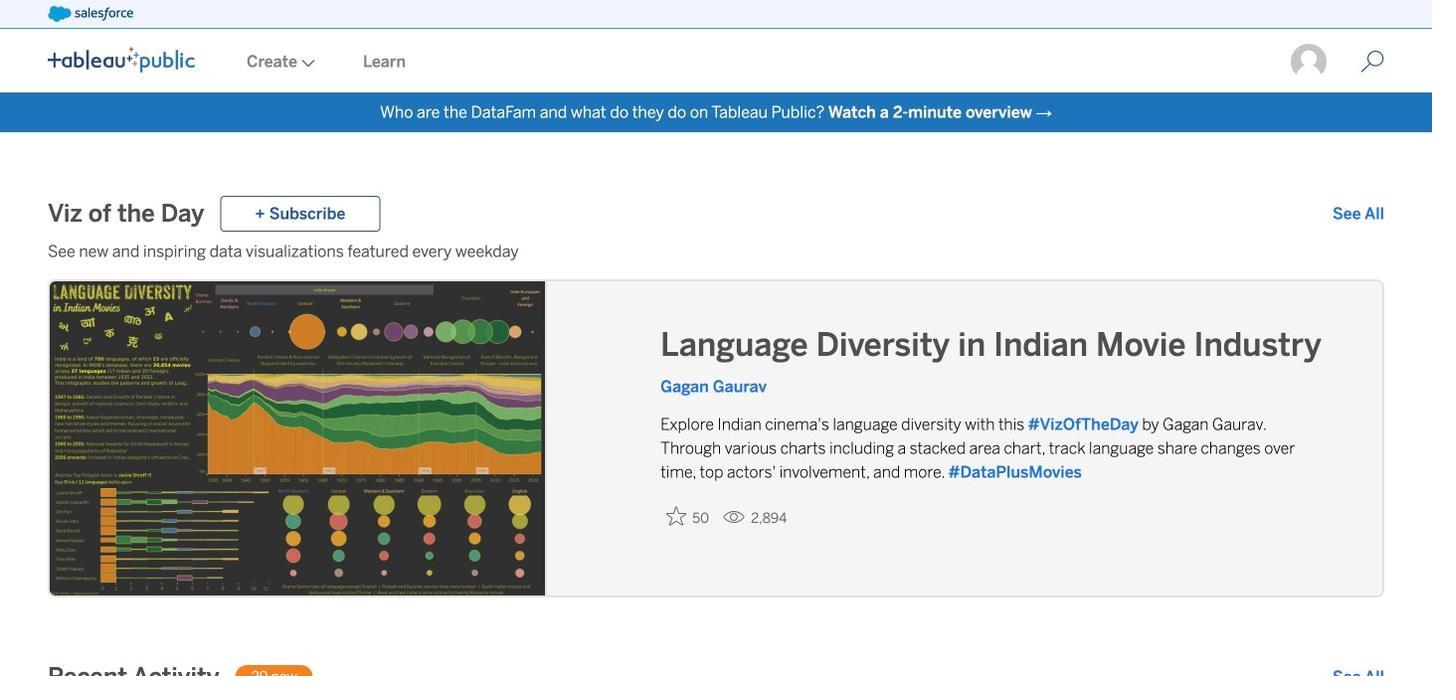 Task type: locate. For each thing, give the bounding box(es) containing it.
see all viz of the day element
[[1333, 202, 1384, 226]]

recent activity heading
[[48, 661, 219, 676]]

create image
[[297, 59, 315, 67]]



Task type: describe. For each thing, give the bounding box(es) containing it.
salesforce logo image
[[48, 6, 133, 22]]

logo image
[[48, 47, 195, 73]]

add favorite image
[[667, 506, 686, 526]]

go to search image
[[1337, 50, 1408, 74]]

see new and inspiring data visualizations featured every weekday element
[[48, 240, 1384, 264]]

Add Favorite button
[[661, 500, 715, 533]]

viz of the day heading
[[48, 198, 204, 230]]

tara.schultz image
[[1289, 42, 1329, 82]]

tableau public viz of the day image
[[50, 281, 547, 600]]

see all recent activity element
[[1333, 665, 1384, 676]]



Task type: vqa. For each thing, say whether or not it's contained in the screenshot.
'See All Viz of the Day' element
yes



